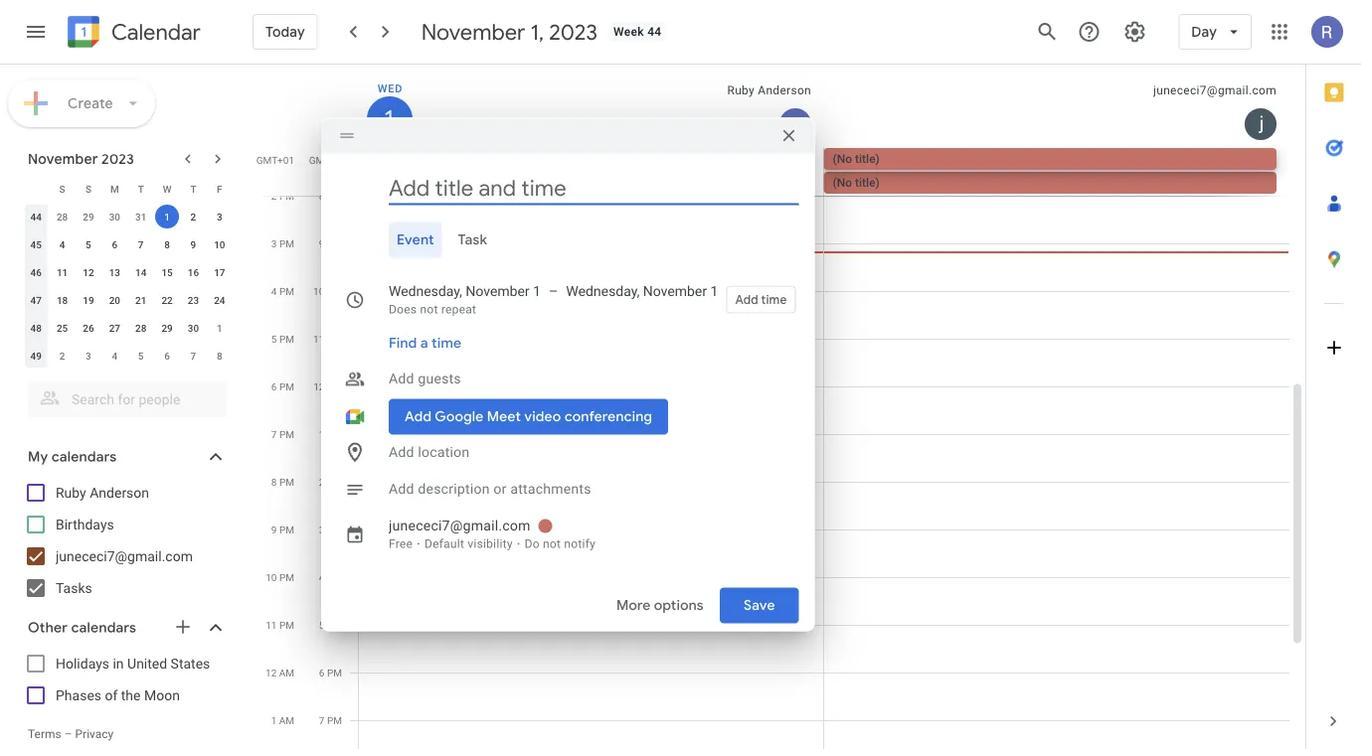 Task type: locate. For each thing, give the bounding box(es) containing it.
20
[[109, 294, 120, 306]]

s
[[59, 183, 65, 195], [85, 183, 91, 195]]

7 up 8 pm
[[271, 429, 277, 441]]

28 for 28 element
[[135, 322, 147, 334]]

junececi7@gmail.com up default visibility in the left of the page
[[389, 518, 531, 534]]

1 vertical spatial 29
[[161, 322, 173, 334]]

2023 right 1, on the top of page
[[549, 18, 598, 46]]

9 for 9 am
[[319, 238, 324, 250]]

1
[[382, 103, 395, 135], [164, 211, 170, 223], [533, 283, 541, 300], [711, 283, 718, 300], [217, 322, 222, 334], [319, 429, 325, 441], [271, 715, 277, 727]]

row group containing 44
[[23, 203, 233, 370]]

0 horizontal spatial 12
[[83, 266, 94, 278]]

20 element
[[103, 288, 127, 312]]

october 28 element
[[50, 205, 74, 229]]

1 vertical spatial calendars
[[71, 619, 136, 637]]

0 horizontal spatial 29
[[83, 211, 94, 223]]

add description or attachments
[[389, 481, 591, 498]]

0 vertical spatial 28
[[57, 211, 68, 223]]

pm left 1 pm
[[279, 429, 294, 441]]

6 down october 30 element
[[112, 239, 117, 251]]

title)
[[855, 152, 880, 166], [855, 176, 880, 190]]

1 horizontal spatial 12
[[266, 667, 277, 679]]

11 right 46
[[57, 266, 68, 278]]

7 pm
[[271, 429, 294, 441], [319, 715, 342, 727]]

notify
[[564, 537, 596, 551]]

1 horizontal spatial –
[[549, 283, 558, 300]]

12 right 11 element on the left of page
[[83, 266, 94, 278]]

0 horizontal spatial junececi7@gmail.com
[[56, 548, 193, 565]]

time inside button
[[432, 335, 462, 353]]

5 pm left 11 am on the left of the page
[[271, 333, 294, 345]]

am down 05
[[327, 190, 342, 202]]

12 pm
[[313, 381, 342, 393]]

0 vertical spatial 29
[[83, 211, 94, 223]]

1 horizontal spatial 30
[[188, 322, 199, 334]]

5 left december 6 element
[[138, 350, 144, 362]]

default
[[425, 537, 465, 551]]

9 inside row group
[[191, 239, 196, 251]]

am down "8 am"
[[327, 238, 342, 250]]

8 pm
[[271, 476, 294, 488]]

t
[[138, 183, 144, 195], [190, 183, 196, 195]]

3 up 10 element
[[217, 211, 222, 223]]

28 element
[[129, 316, 153, 340]]

8 right december 7 element at the top left of the page
[[217, 350, 222, 362]]

1 vertical spatial 4 pm
[[319, 572, 342, 584]]

1 horizontal spatial s
[[85, 183, 91, 195]]

1 down "wed"
[[382, 103, 395, 135]]

0 horizontal spatial anderson
[[90, 485, 149, 501]]

pm
[[279, 190, 294, 202], [279, 238, 294, 250], [279, 285, 294, 297], [279, 333, 294, 345], [279, 381, 294, 393], [327, 381, 342, 393], [279, 429, 294, 441], [327, 429, 342, 441], [279, 476, 294, 488], [327, 476, 342, 488], [279, 524, 294, 536], [327, 524, 342, 536], [279, 572, 294, 584], [327, 572, 342, 584], [279, 619, 294, 631], [327, 619, 342, 631], [327, 667, 342, 679], [327, 715, 342, 727]]

0 vertical spatial 12
[[83, 266, 94, 278]]

am for 1 am
[[279, 715, 294, 727]]

10 up 17
[[214, 239, 225, 251]]

30 right october 29 element
[[109, 211, 120, 223]]

1 horizontal spatial 10
[[266, 572, 277, 584]]

cell
[[824, 148, 1289, 196]]

9 for 9 pm
[[271, 524, 277, 536]]

0 horizontal spatial –
[[64, 728, 72, 742]]

27 element
[[103, 316, 127, 340]]

6 pm
[[271, 381, 294, 393], [319, 667, 342, 679]]

1 down 12 pm
[[319, 429, 325, 441]]

1 vertical spatial title)
[[855, 176, 880, 190]]

1 horizontal spatial ruby
[[727, 84, 755, 97]]

1 vertical spatial 7 pm
[[319, 715, 342, 727]]

0 horizontal spatial ruby anderson
[[56, 485, 149, 501]]

free
[[389, 537, 413, 551]]

2 horizontal spatial junececi7@gmail.com
[[1154, 84, 1277, 97]]

october 30 element
[[103, 205, 127, 229]]

gmt+01
[[256, 154, 294, 166]]

row
[[350, 148, 1306, 196], [23, 175, 233, 203], [23, 203, 233, 231], [23, 231, 233, 259], [23, 259, 233, 286], [23, 286, 233, 314], [23, 314, 233, 342], [23, 342, 233, 370]]

0 horizontal spatial wednesday,
[[389, 283, 462, 300]]

task button
[[450, 222, 496, 258]]

– right 'terms' at the bottom left of the page
[[64, 728, 72, 742]]

2 vertical spatial 10
[[266, 572, 277, 584]]

0 horizontal spatial 9
[[191, 239, 196, 251]]

29 inside october 29 element
[[83, 211, 94, 223]]

46
[[30, 266, 42, 278]]

Search for people text field
[[40, 382, 215, 418]]

2 title) from the top
[[855, 176, 880, 190]]

(no
[[833, 152, 852, 166], [833, 176, 852, 190]]

11 inside 11 element
[[57, 266, 68, 278]]

other calendars button
[[4, 613, 247, 644]]

or
[[494, 481, 507, 498]]

calendar heading
[[107, 18, 201, 46]]

25
[[57, 322, 68, 334]]

december 7 element
[[181, 344, 205, 368]]

november
[[421, 18, 525, 46], [28, 150, 98, 168], [466, 283, 530, 300], [643, 283, 707, 300]]

pm right 9 pm
[[327, 524, 342, 536]]

1 horizontal spatial 2023
[[549, 18, 598, 46]]

12 element
[[77, 261, 100, 284]]

2 horizontal spatial 11
[[313, 333, 324, 345]]

8 up the '15' element
[[164, 239, 170, 251]]

1 vertical spatial (no
[[833, 176, 852, 190]]

0 vertical spatial 11
[[57, 266, 68, 278]]

not right do
[[543, 537, 561, 551]]

2 horizontal spatial 12
[[313, 381, 325, 393]]

2 left december 3 element
[[59, 350, 65, 362]]

0 horizontal spatial 4 pm
[[271, 285, 294, 297]]

december 5 element
[[129, 344, 153, 368]]

pm up 1 pm
[[327, 381, 342, 393]]

29 inside 29 "element"
[[161, 322, 173, 334]]

2
[[271, 190, 277, 202], [191, 211, 196, 223], [59, 350, 65, 362], [319, 476, 325, 488]]

am down "9 am"
[[327, 285, 342, 297]]

add guests button
[[381, 361, 799, 397]]

5 down october 29 element
[[86, 239, 91, 251]]

29 for october 29 element
[[83, 211, 94, 223]]

privacy
[[75, 728, 114, 742]]

1 vertical spatial ruby
[[56, 485, 86, 501]]

1 horizontal spatial 44
[[647, 25, 662, 39]]

2023 up "m"
[[101, 150, 134, 168]]

calendars up in
[[71, 619, 136, 637]]

0 vertical spatial 7 pm
[[271, 429, 294, 441]]

0 vertical spatial 3 pm
[[271, 238, 294, 250]]

calendar
[[111, 18, 201, 46]]

Add title and time text field
[[389, 174, 799, 203]]

0 horizontal spatial 11
[[57, 266, 68, 278]]

1 horizontal spatial ruby anderson
[[727, 84, 811, 97]]

24 element
[[208, 288, 232, 312]]

0 vertical spatial –
[[549, 283, 558, 300]]

1 horizontal spatial anderson
[[758, 84, 811, 97]]

4 right "45"
[[59, 239, 65, 251]]

1 vertical spatial 3 pm
[[319, 524, 342, 536]]

2 (no from the top
[[833, 176, 852, 190]]

5
[[86, 239, 91, 251], [271, 333, 277, 345], [138, 350, 144, 362], [319, 619, 325, 631]]

9
[[319, 238, 324, 250], [191, 239, 196, 251], [271, 524, 277, 536]]

1 horizontal spatial time
[[761, 292, 787, 307]]

add inside button
[[735, 292, 758, 307]]

anderson inside my calendars list
[[90, 485, 149, 501]]

0 horizontal spatial 3 pm
[[271, 238, 294, 250]]

wednesday, up does
[[389, 283, 462, 300]]

s up october 28 element
[[59, 183, 65, 195]]

23 element
[[181, 288, 205, 312]]

4 pm right 10 pm
[[319, 572, 342, 584]]

0 vertical spatial 2 pm
[[271, 190, 294, 202]]

6 pm left 12 pm
[[271, 381, 294, 393]]

today
[[265, 23, 305, 41]]

1 horizontal spatial tab list
[[1307, 65, 1361, 694]]

1 vertical spatial not
[[543, 537, 561, 551]]

8 up 9 pm
[[271, 476, 277, 488]]

1 vertical spatial junececi7@gmail.com
[[389, 518, 531, 534]]

to element
[[549, 282, 558, 302]]

12 down 11 pm
[[266, 667, 277, 679]]

1 right october 31 element
[[164, 211, 170, 223]]

junececi7@gmail.com down the 'birthdays'
[[56, 548, 193, 565]]

0 horizontal spatial not
[[420, 303, 438, 317]]

12 for 12
[[83, 266, 94, 278]]

pm right 10 pm
[[327, 572, 342, 584]]

1 vertical spatial 30
[[188, 322, 199, 334]]

calendars right my
[[52, 448, 117, 466]]

2 vertical spatial 11
[[266, 619, 277, 631]]

am down 12 am at the bottom left
[[279, 715, 294, 727]]

add inside dropdown button
[[389, 371, 414, 387]]

0 vertical spatial 6 pm
[[271, 381, 294, 393]]

12
[[83, 266, 94, 278], [313, 381, 325, 393], [266, 667, 277, 679]]

3 pm right 9 pm
[[319, 524, 342, 536]]

1 vertical spatial 10
[[313, 285, 324, 297]]

junececi7@gmail.com down day dropdown button
[[1154, 84, 1277, 97]]

row containing 49
[[23, 342, 233, 370]]

1 horizontal spatial t
[[190, 183, 196, 195]]

28 left october 29 element
[[57, 211, 68, 223]]

9 up 10 pm
[[271, 524, 277, 536]]

0 vertical spatial not
[[420, 303, 438, 317]]

terms – privacy
[[28, 728, 114, 742]]

ruby anderson
[[727, 84, 811, 97], [56, 485, 149, 501]]

2 pm down gmt+01
[[271, 190, 294, 202]]

11 down 10 am
[[313, 333, 324, 345]]

find a time
[[389, 335, 462, 353]]

10 for 10 am
[[313, 285, 324, 297]]

1 t from the left
[[138, 183, 144, 195]]

9 left 10 element
[[191, 239, 196, 251]]

s left "m"
[[85, 183, 91, 195]]

0 horizontal spatial tab list
[[337, 222, 799, 258]]

4 pm left 10 am
[[271, 285, 294, 297]]

2 (no title) button from the top
[[824, 172, 1277, 194]]

1 vertical spatial 2 pm
[[319, 476, 342, 488]]

clean
[[386, 152, 416, 166]]

0 horizontal spatial 44
[[30, 211, 42, 223]]

0 horizontal spatial 30
[[109, 211, 120, 223]]

am for 9 am
[[327, 238, 342, 250]]

11 for 11 pm
[[266, 619, 277, 631]]

1 vertical spatial 12
[[313, 381, 325, 393]]

row containing 45
[[23, 231, 233, 259]]

am up 1 am
[[279, 667, 294, 679]]

wednesday, right the to element
[[566, 283, 640, 300]]

row group
[[23, 203, 233, 370]]

17
[[214, 266, 225, 278]]

not right does
[[420, 303, 438, 317]]

0 vertical spatial anderson
[[758, 84, 811, 97]]

44 inside row group
[[30, 211, 42, 223]]

1 vertical spatial (no title) button
[[824, 172, 1277, 194]]

october 29 element
[[77, 205, 100, 229]]

30 element
[[181, 316, 205, 340]]

8 down gmt- at the left
[[319, 190, 324, 202]]

1 horizontal spatial 28
[[135, 322, 147, 334]]

11 up 12 am at the bottom left
[[266, 619, 277, 631]]

0 horizontal spatial 28
[[57, 211, 68, 223]]

1 vertical spatial anderson
[[90, 485, 149, 501]]

1 vertical spatial ruby anderson
[[56, 485, 149, 501]]

12 inside "element"
[[83, 266, 94, 278]]

31
[[135, 211, 147, 223]]

28 right the 27 element
[[135, 322, 147, 334]]

0 vertical spatial ruby anderson
[[727, 84, 811, 97]]

(no title) (no title)
[[833, 152, 880, 190]]

28
[[57, 211, 68, 223], [135, 322, 147, 334]]

day
[[1192, 23, 1217, 41]]

10 up 11 pm
[[266, 572, 277, 584]]

4 left december 5 element
[[112, 350, 117, 362]]

add for add location
[[389, 444, 414, 461]]

9 up 10 am
[[319, 238, 324, 250]]

0 vertical spatial 4 pm
[[271, 285, 294, 297]]

–
[[549, 283, 558, 300], [64, 728, 72, 742]]

1 horizontal spatial 6 pm
[[319, 667, 342, 679]]

4
[[59, 239, 65, 251], [271, 285, 277, 297], [112, 350, 117, 362], [319, 572, 325, 584]]

0 horizontal spatial t
[[138, 183, 144, 195]]

5 pm
[[271, 333, 294, 345], [319, 619, 342, 631]]

event
[[397, 231, 434, 249]]

5 pm right 11 pm
[[319, 619, 342, 631]]

0 vertical spatial 10
[[214, 239, 225, 251]]

1 vertical spatial time
[[432, 335, 462, 353]]

10
[[214, 239, 225, 251], [313, 285, 324, 297], [266, 572, 277, 584]]

1 wednesday, from the left
[[389, 283, 462, 300]]

attachments
[[510, 481, 591, 498]]

16
[[188, 266, 199, 278]]

0 horizontal spatial 2023
[[101, 150, 134, 168]]

ruby
[[727, 84, 755, 97], [56, 485, 86, 501]]

1 vertical spatial 11
[[313, 333, 324, 345]]

my calendars button
[[4, 442, 247, 473]]

anderson
[[758, 84, 811, 97], [90, 485, 149, 501]]

not inside wednesday, november 1 – wednesday, november 1 does not repeat
[[420, 303, 438, 317]]

tab list containing event
[[337, 222, 799, 258]]

– up add guests dropdown button
[[549, 283, 558, 300]]

calendars for my calendars
[[52, 448, 117, 466]]

23
[[188, 294, 199, 306]]

november 2023
[[28, 150, 134, 168]]

2 vertical spatial junececi7@gmail.com
[[56, 548, 193, 565]]

2 t from the left
[[190, 183, 196, 195]]

3 right 10 element
[[271, 238, 277, 250]]

pm down 12 pm
[[327, 429, 342, 441]]

8 for 8 pm
[[271, 476, 277, 488]]

15 element
[[155, 261, 179, 284]]

guests
[[418, 371, 461, 387]]

7 left december 8 element
[[191, 350, 196, 362]]

december 3 element
[[77, 344, 100, 368]]

5 left 11 am on the left of the page
[[271, 333, 277, 345]]

tab list
[[1307, 65, 1361, 694], [337, 222, 799, 258]]

create button
[[8, 80, 155, 127]]

gmt-
[[309, 154, 332, 166]]

0 vertical spatial junececi7@gmail.com
[[1154, 84, 1277, 97]]

1,
[[530, 18, 544, 46]]

10 up 11 am on the left of the page
[[313, 285, 324, 297]]

row containing clean up
[[350, 148, 1306, 196]]

3 pm left "9 am"
[[271, 238, 294, 250]]

2 pm
[[271, 190, 294, 202], [319, 476, 342, 488]]

3 pm
[[271, 238, 294, 250], [319, 524, 342, 536]]

0 vertical spatial 30
[[109, 211, 120, 223]]

am for 10 am
[[327, 285, 342, 297]]

10 inside the november 2023 "grid"
[[214, 239, 225, 251]]

29 for 29 "element"
[[161, 322, 173, 334]]

moon
[[144, 688, 180, 704]]

cell containing (no title)
[[824, 148, 1289, 196]]

ruby anderson inside my calendars list
[[56, 485, 149, 501]]

7 pm right 1 am
[[319, 715, 342, 727]]

location
[[418, 444, 470, 461]]

29 right october 28 element
[[83, 211, 94, 223]]

7 inside december 7 element
[[191, 350, 196, 362]]

None search field
[[0, 374, 247, 418]]

10 for 10
[[214, 239, 225, 251]]

44 right week
[[647, 25, 662, 39]]

2 horizontal spatial 9
[[319, 238, 324, 250]]

november left 1, on the top of page
[[421, 18, 525, 46]]

30
[[109, 211, 120, 223], [188, 322, 199, 334]]

0 vertical spatial (no title) button
[[824, 148, 1277, 170]]

2 vertical spatial 12
[[266, 667, 277, 679]]

10 element
[[208, 233, 232, 257]]

19 element
[[77, 288, 100, 312]]

1 vertical spatial 6 pm
[[319, 667, 342, 679]]

6 pm right 12 am at the bottom left
[[319, 667, 342, 679]]

21
[[135, 294, 147, 306]]

add time
[[735, 292, 787, 307]]

2 pm right 8 pm
[[319, 476, 342, 488]]

0 vertical spatial title)
[[855, 152, 880, 166]]

wednesday,
[[389, 283, 462, 300], [566, 283, 640, 300]]

1 horizontal spatial junececi7@gmail.com
[[389, 518, 531, 534]]

0 horizontal spatial time
[[432, 335, 462, 353]]

description
[[418, 481, 490, 498]]

row containing 44
[[23, 203, 233, 231]]

(no title) button
[[824, 148, 1277, 170], [824, 172, 1277, 194]]

wednesday, november 1 – wednesday, november 1 does not repeat
[[389, 283, 718, 317]]

0 vertical spatial time
[[761, 292, 787, 307]]

22 element
[[155, 288, 179, 312]]

w
[[163, 183, 171, 195]]

1 inside wed 1
[[382, 103, 395, 135]]

44
[[647, 25, 662, 39], [30, 211, 42, 223]]

7 pm up 8 pm
[[271, 429, 294, 441]]

do not notify
[[525, 537, 596, 551]]

5 inside december 5 element
[[138, 350, 144, 362]]

– inside wednesday, november 1 – wednesday, november 1 does not repeat
[[549, 283, 558, 300]]

1 pm
[[319, 429, 342, 441]]

2 horizontal spatial 10
[[313, 285, 324, 297]]

30 right 29 "element"
[[188, 322, 199, 334]]

holidays
[[56, 656, 109, 672]]

30 for 30 element
[[188, 322, 199, 334]]

junececi7@gmail.com
[[1154, 84, 1277, 97], [389, 518, 531, 534], [56, 548, 193, 565]]

1 horizontal spatial wednesday,
[[566, 283, 640, 300]]

time inside button
[[761, 292, 787, 307]]

0 vertical spatial calendars
[[52, 448, 117, 466]]

0 horizontal spatial s
[[59, 183, 65, 195]]

27
[[109, 322, 120, 334]]

4 inside december 4 element
[[112, 350, 117, 362]]

0 horizontal spatial 10
[[214, 239, 225, 251]]

pm right 11 pm
[[327, 619, 342, 631]]

add for add guests
[[389, 371, 414, 387]]

6 left december 7 element at the top left of the page
[[164, 350, 170, 362]]

1 horizontal spatial not
[[543, 537, 561, 551]]

1 horizontal spatial 11
[[266, 619, 277, 631]]

calendar element
[[64, 12, 201, 56]]

event button
[[389, 222, 442, 258]]

1 down 12 am at the bottom left
[[271, 715, 277, 727]]

0 vertical spatial ruby
[[727, 84, 755, 97]]

t right w at the top left
[[190, 183, 196, 195]]

21 element
[[129, 288, 153, 312]]



Task type: vqa. For each thing, say whether or not it's contained in the screenshot.


Task type: describe. For each thing, give the bounding box(es) containing it.
1 inside cell
[[164, 211, 170, 223]]

add location
[[389, 444, 470, 461]]

14 element
[[129, 261, 153, 284]]

phases
[[56, 688, 101, 704]]

wednesday, november 1, today element
[[367, 96, 413, 142]]

gmt-05
[[309, 154, 343, 166]]

1 title) from the top
[[855, 152, 880, 166]]

october 31 element
[[129, 205, 153, 229]]

6 right 12 am at the bottom left
[[319, 667, 325, 679]]

9 am
[[319, 238, 342, 250]]

0 horizontal spatial 6 pm
[[271, 381, 294, 393]]

other calendars list
[[4, 648, 247, 712]]

week
[[614, 25, 644, 39]]

repeat
[[441, 303, 476, 317]]

december 6 element
[[155, 344, 179, 368]]

my calendars
[[28, 448, 117, 466]]

5 right 11 pm
[[319, 619, 325, 631]]

29 element
[[155, 316, 179, 340]]

main drawer image
[[24, 20, 48, 44]]

add time button
[[726, 286, 796, 314]]

49
[[30, 350, 42, 362]]

holidays in united states
[[56, 656, 210, 672]]

13 element
[[103, 261, 127, 284]]

pm right 1 am
[[327, 715, 342, 727]]

my calendars list
[[4, 477, 247, 605]]

1 left the to element
[[533, 283, 541, 300]]

1 left add time
[[711, 283, 718, 300]]

tasks
[[56, 580, 92, 597]]

row containing 46
[[23, 259, 233, 286]]

1 vertical spatial 5 pm
[[319, 619, 342, 631]]

add for add time
[[735, 292, 758, 307]]

clean up button
[[359, 148, 812, 170]]

december 8 element
[[208, 344, 232, 368]]

in
[[113, 656, 124, 672]]

6 left 12 pm
[[271, 381, 277, 393]]

1 cell
[[154, 203, 180, 231]]

16 element
[[181, 261, 205, 284]]

1 (no from the top
[[833, 152, 852, 166]]

11 pm
[[266, 619, 294, 631]]

cell inside 1 grid
[[824, 148, 1289, 196]]

05
[[332, 154, 343, 166]]

f
[[217, 183, 222, 195]]

10 for 10 pm
[[266, 572, 277, 584]]

pm down 8 pm
[[279, 524, 294, 536]]

11 am
[[313, 333, 342, 345]]

other calendars
[[28, 619, 136, 637]]

11 for 11
[[57, 266, 68, 278]]

calendars for other calendars
[[71, 619, 136, 637]]

does
[[389, 303, 417, 317]]

default visibility
[[425, 537, 513, 551]]

12 am
[[266, 667, 294, 679]]

am for 8 am
[[327, 190, 342, 202]]

wed
[[378, 82, 403, 94]]

1 horizontal spatial 2 pm
[[319, 476, 342, 488]]

8 for 8 am
[[319, 190, 324, 202]]

1 (no title) button from the top
[[824, 148, 1277, 170]]

add for add description or attachments
[[389, 481, 414, 498]]

12 for 12 pm
[[313, 381, 325, 393]]

november up october 28 element
[[28, 150, 98, 168]]

9 for 9
[[191, 239, 196, 251]]

1, today element
[[155, 205, 179, 229]]

3 left december 4 element
[[86, 350, 91, 362]]

up
[[419, 152, 432, 166]]

clean up
[[386, 152, 432, 166]]

november 1, 2023
[[421, 18, 598, 46]]

december 1 element
[[208, 316, 232, 340]]

december 4 element
[[103, 344, 127, 368]]

pm left 12 pm
[[279, 381, 294, 393]]

phases of the moon
[[56, 688, 180, 704]]

15
[[161, 266, 173, 278]]

2 right "1" cell
[[191, 211, 196, 223]]

of
[[105, 688, 118, 704]]

anderson inside 1 column header
[[758, 84, 811, 97]]

pm left "9 am"
[[279, 238, 294, 250]]

1 grid
[[255, 65, 1306, 750]]

week 44
[[614, 25, 662, 39]]

9 pm
[[271, 524, 294, 536]]

ruby anderson inside 1 column header
[[727, 84, 811, 97]]

1 s from the left
[[59, 183, 65, 195]]

a
[[420, 335, 428, 353]]

terms
[[28, 728, 61, 742]]

pm right 12 am at the bottom left
[[327, 667, 342, 679]]

row containing 47
[[23, 286, 233, 314]]

12 for 12 am
[[266, 667, 277, 679]]

2 down gmt+01
[[271, 190, 277, 202]]

wed 1
[[378, 82, 403, 135]]

8 for december 8 element
[[217, 350, 222, 362]]

48
[[30, 322, 42, 334]]

11 element
[[50, 261, 74, 284]]

2 right 8 pm
[[319, 476, 325, 488]]

birthdays
[[56, 517, 114, 533]]

find
[[389, 335, 417, 353]]

30 for october 30 element
[[109, 211, 120, 223]]

find a time button
[[381, 326, 470, 361]]

row containing 48
[[23, 314, 233, 342]]

pm down 9 pm
[[279, 572, 294, 584]]

november up the repeat
[[466, 283, 530, 300]]

november left add time
[[643, 283, 707, 300]]

terms link
[[28, 728, 61, 742]]

1 horizontal spatial 4 pm
[[319, 572, 342, 584]]

25 element
[[50, 316, 74, 340]]

18
[[57, 294, 68, 306]]

47
[[30, 294, 42, 306]]

united
[[127, 656, 167, 672]]

4 left 10 am
[[271, 285, 277, 297]]

1 horizontal spatial 7 pm
[[319, 715, 342, 727]]

4 right 10 pm
[[319, 572, 325, 584]]

add guests
[[389, 371, 461, 387]]

pm down 1 pm
[[327, 476, 342, 488]]

junececi7@gmail.com inside my calendars list
[[56, 548, 193, 565]]

45
[[30, 239, 42, 251]]

1 column header
[[359, 65, 824, 148]]

0 vertical spatial 44
[[647, 25, 662, 39]]

row group inside the november 2023 "grid"
[[23, 203, 233, 370]]

pm left 10 am
[[279, 285, 294, 297]]

2 s from the left
[[85, 183, 91, 195]]

18 element
[[50, 288, 74, 312]]

14
[[135, 266, 147, 278]]

row inside 1 grid
[[350, 148, 1306, 196]]

22
[[161, 294, 173, 306]]

states
[[171, 656, 210, 672]]

task
[[458, 231, 488, 249]]

0 horizontal spatial 5 pm
[[271, 333, 294, 345]]

10 am
[[313, 285, 342, 297]]

17 element
[[208, 261, 232, 284]]

am for 11 am
[[327, 333, 342, 345]]

ruby inside my calendars list
[[56, 485, 86, 501]]

m
[[110, 183, 119, 195]]

7 down october 31 element
[[138, 239, 144, 251]]

8 am
[[319, 190, 342, 202]]

other
[[28, 619, 68, 637]]

do
[[525, 537, 540, 551]]

the
[[121, 688, 141, 704]]

7 right 1 am
[[319, 715, 325, 727]]

2 wednesday, from the left
[[566, 283, 640, 300]]

0 vertical spatial 2023
[[549, 18, 598, 46]]

row containing s
[[23, 175, 233, 203]]

19
[[83, 294, 94, 306]]

december 2 element
[[50, 344, 74, 368]]

pm up 9 pm
[[279, 476, 294, 488]]

1 vertical spatial –
[[64, 728, 72, 742]]

visibility
[[468, 537, 513, 551]]

ruby inside 1 column header
[[727, 84, 755, 97]]

junececi7@gmail.com inside 1 grid
[[1154, 84, 1277, 97]]

3 right 9 pm
[[319, 524, 325, 536]]

settings menu image
[[1123, 20, 1147, 44]]

today button
[[253, 8, 318, 56]]

28 for october 28 element
[[57, 211, 68, 223]]

26
[[83, 322, 94, 334]]

november 2023 grid
[[19, 175, 233, 370]]

pm left 11 am on the left of the page
[[279, 333, 294, 345]]

24
[[214, 294, 225, 306]]

1 right 30 element
[[217, 322, 222, 334]]

add other calendars image
[[173, 618, 193, 637]]

privacy link
[[75, 728, 114, 742]]

11 for 11 am
[[313, 333, 324, 345]]

0 horizontal spatial 2 pm
[[271, 190, 294, 202]]

create
[[68, 94, 113, 112]]

pm down 10 pm
[[279, 619, 294, 631]]

day button
[[1179, 8, 1252, 56]]

pm down gmt+01
[[279, 190, 294, 202]]

13
[[109, 266, 120, 278]]

26 element
[[77, 316, 100, 340]]

1 horizontal spatial 3 pm
[[319, 524, 342, 536]]

10 pm
[[266, 572, 294, 584]]

am for 12 am
[[279, 667, 294, 679]]



